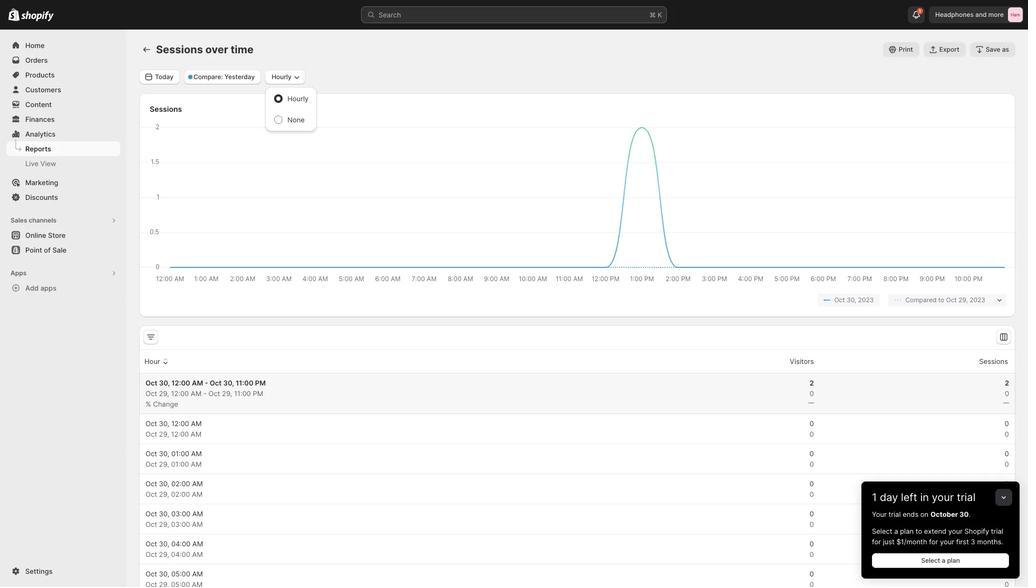 Task type: locate. For each thing, give the bounding box(es) containing it.
04:00
[[171, 540, 191, 548], [171, 550, 190, 559]]

0 horizontal spatial to
[[916, 527, 923, 535]]

channels
[[29, 216, 57, 224]]

1 horizontal spatial 2023
[[970, 296, 986, 304]]

no change image
[[808, 399, 814, 407]]

30, inside oct 30, 12:00 am oct 29, 12:00 am
[[159, 419, 169, 428]]

1 vertical spatial 11:00
[[234, 389, 251, 398]]

0 vertical spatial plan
[[900, 527, 914, 535]]

04:00 up 05:00 on the bottom
[[171, 550, 190, 559]]

save as button
[[970, 42, 1016, 57]]

online store button
[[0, 228, 127, 243]]

1 horizontal spatial to
[[939, 296, 945, 304]]

0 vertical spatial your
[[932, 491, 954, 504]]

marketing link
[[6, 175, 120, 190]]

1 horizontal spatial 1
[[919, 8, 921, 14]]

0 horizontal spatial 1
[[872, 491, 877, 504]]

0 vertical spatial 1
[[919, 8, 921, 14]]

products
[[25, 71, 55, 79]]

a inside the select a plan to extend your shopify trial for just $1/month for your first 3 months.
[[895, 527, 898, 535]]

select inside the select a plan to extend your shopify trial for just $1/month for your first 3 months.
[[872, 527, 893, 535]]

1 horizontal spatial plan
[[947, 556, 960, 564]]

2 horizontal spatial trial
[[991, 527, 1004, 535]]

0 vertical spatial 04:00
[[171, 540, 191, 548]]

just
[[883, 537, 895, 546]]

sessions inside sessions button
[[980, 357, 1008, 365]]

sessions for sessions button
[[980, 357, 1008, 365]]

1 horizontal spatial a
[[942, 556, 946, 564]]

02:00
[[171, 479, 190, 488], [171, 490, 190, 498]]

1 vertical spatial select
[[921, 556, 940, 564]]

october
[[931, 510, 958, 518]]

1 horizontal spatial 2
[[1005, 379, 1009, 387]]

0 vertical spatial sessions
[[156, 43, 203, 56]]

for
[[872, 537, 881, 546], [929, 537, 938, 546]]

sessions for over
[[156, 43, 203, 56]]

29, inside the oct 30, 04:00 am oct 29, 04:00 am
[[159, 550, 169, 559]]

orders link
[[6, 53, 120, 68]]

for left just in the bottom right of the page
[[872, 537, 881, 546]]

save as
[[986, 45, 1009, 53]]

1 2023 from the left
[[858, 296, 874, 304]]

1 horizontal spatial shopify image
[[21, 11, 54, 21]]

plan for select a plan to extend your shopify trial for just $1/month for your first 3 months.
[[900, 527, 914, 535]]

today
[[155, 73, 174, 81]]

first
[[957, 537, 969, 546]]

2 03:00 from the top
[[171, 520, 190, 528]]

sales channels button
[[6, 213, 120, 228]]

select up just in the bottom right of the page
[[872, 527, 893, 535]]

hourly button
[[265, 70, 305, 84]]

store
[[48, 231, 66, 239]]

29, inside oct 30, 12:00 am oct 29, 12:00 am
[[159, 430, 169, 438]]

your
[[872, 510, 887, 518]]

hourly up none
[[288, 94, 309, 103]]

to up $1/month
[[916, 527, 923, 535]]

04:00 down oct 30, 03:00 am oct 29, 03:00 am
[[171, 540, 191, 548]]

extend
[[924, 527, 947, 535]]

compared to oct 29, 2023
[[906, 296, 986, 304]]

30, inside the oct 30, 01:00 am oct 29, 01:00 am
[[159, 449, 169, 458]]

0 horizontal spatial trial
[[889, 510, 901, 518]]

1 vertical spatial 03:00
[[171, 520, 190, 528]]

shopify
[[965, 527, 990, 535]]

1 2 from the left
[[810, 379, 814, 387]]

1 02:00 from the top
[[171, 479, 190, 488]]

point of sale
[[25, 246, 66, 254]]

1 day left in your trial element
[[862, 509, 1020, 579]]

visitors
[[790, 357, 814, 365]]

0 horizontal spatial select
[[872, 527, 893, 535]]

1 horizontal spatial select
[[921, 556, 940, 564]]

today button
[[139, 70, 180, 84]]

time
[[231, 43, 254, 56]]

1 for 1
[[919, 8, 921, 14]]

1 03:00 from the top
[[171, 509, 190, 518]]

shopify image
[[8, 8, 20, 21], [21, 11, 54, 21]]

to right compared
[[939, 296, 945, 304]]

your up first
[[949, 527, 963, 535]]

30, for oct 30, 05:00 am
[[159, 570, 169, 578]]

trial inside the select a plan to extend your shopify trial for just $1/month for your first 3 months.
[[991, 527, 1004, 535]]

customers
[[25, 85, 61, 94]]

hour button
[[143, 351, 172, 371]]

30, for oct 30, 12:00 am - oct 30, 11:00 pm oct 29, 12:00 am - oct 29, 11:00 pm % change
[[159, 379, 170, 387]]

01:00 up oct 30, 02:00 am oct 29, 02:00 am
[[171, 460, 189, 468]]

more
[[989, 11, 1004, 18]]

29, inside oct 30, 02:00 am oct 29, 02:00 am
[[159, 490, 169, 498]]

1 left 'headphones'
[[919, 8, 921, 14]]

1 vertical spatial 1
[[872, 491, 877, 504]]

trial up 30
[[957, 491, 976, 504]]

1
[[919, 8, 921, 14], [872, 491, 877, 504]]

plan up $1/month
[[900, 527, 914, 535]]

30, inside the oct 30, 04:00 am oct 29, 04:00 am
[[159, 540, 169, 548]]

0 vertical spatial trial
[[957, 491, 976, 504]]

30, inside oct 30, 02:00 am oct 29, 02:00 am
[[159, 479, 169, 488]]

hourly right the yesterday
[[272, 73, 292, 81]]

point of sale button
[[0, 243, 127, 257]]

0 horizontal spatial 2
[[810, 379, 814, 387]]

1 horizontal spatial trial
[[957, 491, 976, 504]]

pm
[[255, 379, 266, 387], [253, 389, 263, 398]]

2 vertical spatial sessions
[[980, 357, 1008, 365]]

2 vertical spatial trial
[[991, 527, 1004, 535]]

0 vertical spatial 02:00
[[171, 479, 190, 488]]

a up just in the bottom right of the page
[[895, 527, 898, 535]]

select down the select a plan to extend your shopify trial for just $1/month for your first 3 months.
[[921, 556, 940, 564]]

1 vertical spatial to
[[916, 527, 923, 535]]

30, inside oct 30, 03:00 am oct 29, 03:00 am
[[159, 509, 169, 518]]

0 vertical spatial 11:00
[[236, 379, 253, 387]]

sessions up no change icon
[[980, 357, 1008, 365]]

marketing
[[25, 178, 58, 187]]

a
[[895, 527, 898, 535], [942, 556, 946, 564]]

0 vertical spatial -
[[205, 379, 208, 387]]

1 vertical spatial plan
[[947, 556, 960, 564]]

29, inside the oct 30, 01:00 am oct 29, 01:00 am
[[159, 460, 169, 468]]

2 up no change image
[[810, 379, 814, 387]]

a down the select a plan to extend your shopify trial for just $1/month for your first 3 months.
[[942, 556, 946, 564]]

sessions up today
[[156, 43, 203, 56]]

2 for from the left
[[929, 537, 938, 546]]

0 vertical spatial select
[[872, 527, 893, 535]]

for down extend
[[929, 537, 938, 546]]

1 button
[[908, 6, 925, 23]]

2 2 from the left
[[1005, 379, 1009, 387]]

day
[[880, 491, 898, 504]]

0
[[810, 389, 814, 398], [1005, 389, 1009, 398], [810, 419, 814, 428], [1005, 419, 1009, 428], [810, 430, 814, 438], [1005, 430, 1009, 438], [810, 449, 814, 458], [1005, 449, 1009, 458], [810, 460, 814, 468], [1005, 460, 1009, 468], [810, 479, 814, 488], [1005, 479, 1009, 488], [810, 490, 814, 498], [1005, 490, 1009, 498], [810, 509, 814, 518], [810, 520, 814, 528], [810, 540, 814, 548], [810, 550, 814, 559], [1005, 550, 1009, 559], [810, 570, 814, 578], [1005, 570, 1009, 578]]

point
[[25, 246, 42, 254]]

2 02:00 from the top
[[171, 490, 190, 498]]

1 vertical spatial 04:00
[[171, 550, 190, 559]]

left
[[901, 491, 918, 504]]

0 vertical spatial 01:00
[[171, 449, 189, 458]]

search
[[379, 11, 401, 19]]

plan
[[900, 527, 914, 535], [947, 556, 960, 564]]

1 vertical spatial a
[[942, 556, 946, 564]]

02:00 up oct 30, 03:00 am oct 29, 03:00 am
[[171, 490, 190, 498]]

0 vertical spatial 03:00
[[171, 509, 190, 518]]

plan down first
[[947, 556, 960, 564]]

select
[[872, 527, 893, 535], [921, 556, 940, 564]]

0 horizontal spatial 2023
[[858, 296, 874, 304]]

0 0
[[810, 419, 814, 438], [1005, 419, 1009, 438], [810, 449, 814, 468], [1005, 449, 1009, 468], [810, 479, 814, 498], [1005, 479, 1009, 498], [810, 509, 814, 528], [810, 540, 814, 559]]

03:00 down oct 30, 02:00 am oct 29, 02:00 am
[[171, 509, 190, 518]]

hourly
[[272, 73, 292, 81], [288, 94, 309, 103]]

0 vertical spatial hourly
[[272, 73, 292, 81]]

save
[[986, 45, 1001, 53]]

03:00
[[171, 509, 190, 518], [171, 520, 190, 528]]

none
[[288, 116, 305, 124]]

0 horizontal spatial for
[[872, 537, 881, 546]]

1 for from the left
[[872, 537, 881, 546]]

0 vertical spatial to
[[939, 296, 945, 304]]

-
[[205, 379, 208, 387], [204, 389, 207, 398]]

29,
[[959, 296, 968, 304], [159, 389, 169, 398], [222, 389, 232, 398], [159, 430, 169, 438], [159, 460, 169, 468], [159, 490, 169, 498], [159, 520, 169, 528], [159, 550, 169, 559]]

change
[[153, 400, 178, 408]]

select a plan link
[[872, 553, 1009, 568]]

oct 30, 01:00 am oct 29, 01:00 am
[[146, 449, 202, 468]]

2 up no change icon
[[1005, 379, 1009, 387]]

trial right your
[[889, 510, 901, 518]]

1 vertical spatial 02:00
[[171, 490, 190, 498]]

analytics
[[25, 130, 56, 138]]

select a plan to extend your shopify trial for just $1/month for your first 3 months.
[[872, 527, 1004, 546]]

orders
[[25, 56, 48, 64]]

a for select a plan to extend your shopify trial for just $1/month for your first 3 months.
[[895, 527, 898, 535]]

02:00 down the oct 30, 01:00 am oct 29, 01:00 am
[[171, 479, 190, 488]]

ends
[[903, 510, 919, 518]]

print
[[899, 45, 913, 53]]

1 horizontal spatial for
[[929, 537, 938, 546]]

in
[[921, 491, 929, 504]]

0 horizontal spatial a
[[895, 527, 898, 535]]

29, inside oct 30, 03:00 am oct 29, 03:00 am
[[159, 520, 169, 528]]

01:00 down oct 30, 12:00 am oct 29, 12:00 am
[[171, 449, 189, 458]]

plan for select a plan
[[947, 556, 960, 564]]

sessions
[[156, 43, 203, 56], [150, 104, 182, 113], [980, 357, 1008, 365]]

to inside the select a plan to extend your shopify trial for just $1/month for your first 3 months.
[[916, 527, 923, 535]]

your up the october
[[932, 491, 954, 504]]

0 horizontal spatial plan
[[900, 527, 914, 535]]

03:00 up the oct 30, 04:00 am oct 29, 04:00 am at bottom
[[171, 520, 190, 528]]

30, for oct 30, 12:00 am oct 29, 12:00 am
[[159, 419, 169, 428]]

compared
[[906, 296, 937, 304]]

plan inside the select a plan to extend your shopify trial for just $1/month for your first 3 months.
[[900, 527, 914, 535]]

headphones
[[936, 11, 974, 18]]

2
[[810, 379, 814, 387], [1005, 379, 1009, 387]]

discounts
[[25, 193, 58, 201]]

3
[[971, 537, 976, 546]]

30
[[960, 510, 969, 518]]

1 vertical spatial 01:00
[[171, 460, 189, 468]]

hour
[[145, 357, 160, 365]]

1 vertical spatial sessions
[[150, 104, 182, 113]]

2 01:00 from the top
[[171, 460, 189, 468]]

trial up months.
[[991, 527, 1004, 535]]

sessions down today
[[150, 104, 182, 113]]

discounts link
[[6, 190, 120, 205]]

2023
[[858, 296, 874, 304], [970, 296, 986, 304]]

1 left day
[[872, 491, 877, 504]]

oct 30, 02:00 am oct 29, 02:00 am
[[146, 479, 203, 498]]

oct 30, 12:00 am - oct 30, 11:00 pm oct 29, 12:00 am - oct 29, 11:00 pm % change
[[146, 379, 266, 408]]

0 vertical spatial a
[[895, 527, 898, 535]]

your left first
[[940, 537, 955, 546]]

oct
[[835, 296, 845, 304], [946, 296, 957, 304], [146, 379, 157, 387], [210, 379, 222, 387], [146, 389, 157, 398], [209, 389, 220, 398], [146, 419, 157, 428], [146, 430, 157, 438], [146, 449, 157, 458], [146, 460, 157, 468], [146, 479, 157, 488], [146, 490, 157, 498], [146, 509, 157, 518], [146, 520, 157, 528], [146, 540, 157, 548], [146, 550, 157, 559], [146, 570, 157, 578]]

reports
[[25, 145, 51, 153]]



Task type: vqa. For each thing, say whether or not it's contained in the screenshot.


Task type: describe. For each thing, give the bounding box(es) containing it.
apps
[[11, 269, 27, 277]]

online store
[[25, 231, 66, 239]]

1 vertical spatial pm
[[253, 389, 263, 398]]

oct 30, 12:00 am oct 29, 12:00 am
[[146, 419, 202, 438]]

1 vertical spatial -
[[204, 389, 207, 398]]

1 vertical spatial your
[[949, 527, 963, 535]]

online
[[25, 231, 46, 239]]

select for select a plan to extend your shopify trial for just $1/month for your first 3 months.
[[872, 527, 893, 535]]

1 vertical spatial trial
[[889, 510, 901, 518]]

content link
[[6, 97, 120, 112]]

as
[[1002, 45, 1009, 53]]

live view
[[25, 159, 56, 168]]

live view link
[[6, 156, 120, 171]]

on
[[921, 510, 929, 518]]

30, for oct 30, 04:00 am oct 29, 04:00 am
[[159, 540, 169, 548]]

sessions button
[[967, 351, 1010, 371]]

finances link
[[6, 112, 120, 127]]

headphones and more image
[[1008, 7, 1023, 22]]

select a plan
[[921, 556, 960, 564]]

add apps
[[25, 284, 56, 292]]

30, for oct 30, 03:00 am oct 29, 03:00 am
[[159, 509, 169, 518]]

products link
[[6, 68, 120, 82]]

over
[[205, 43, 228, 56]]

of
[[44, 246, 51, 254]]

apps
[[40, 284, 56, 292]]

content
[[25, 100, 52, 109]]

⌘
[[650, 11, 656, 19]]

k
[[658, 11, 662, 19]]

compare: yesterday button
[[184, 70, 261, 84]]

finances
[[25, 115, 55, 123]]

05:00
[[171, 570, 190, 578]]

export button
[[924, 42, 966, 57]]

⌘ k
[[650, 11, 662, 19]]

1 for 1 day left in your trial
[[872, 491, 877, 504]]

30, for oct 30, 2023
[[847, 296, 857, 304]]

trial inside dropdown button
[[957, 491, 976, 504]]

1 day left in your trial
[[872, 491, 976, 504]]

export
[[940, 45, 960, 53]]

30, for oct 30, 02:00 am oct 29, 02:00 am
[[159, 479, 169, 488]]

visitors button
[[778, 351, 816, 371]]

no change image
[[1004, 399, 1009, 407]]

1 04:00 from the top
[[171, 540, 191, 548]]

oct 30, 05:00 am
[[146, 570, 203, 578]]

0 vertical spatial pm
[[255, 379, 266, 387]]

months.
[[978, 537, 1004, 546]]

point of sale link
[[6, 243, 120, 257]]

sale
[[52, 246, 66, 254]]

compare:
[[194, 73, 223, 81]]

settings link
[[6, 564, 120, 579]]

oct 30, 2023
[[835, 296, 874, 304]]

.
[[969, 510, 971, 518]]

settings
[[25, 567, 53, 575]]

add apps button
[[6, 281, 120, 295]]

yesterday
[[225, 73, 255, 81]]

a for select a plan
[[942, 556, 946, 564]]

sales channels
[[11, 216, 57, 224]]

1 day left in your trial button
[[862, 482, 1020, 504]]

select for select a plan
[[921, 556, 940, 564]]

oct 30, 04:00 am oct 29, 04:00 am
[[146, 540, 203, 559]]

2 for no change icon
[[1005, 379, 1009, 387]]

sales
[[11, 216, 27, 224]]

home link
[[6, 38, 120, 53]]

oct 30, 03:00 am oct 29, 03:00 am
[[146, 509, 203, 528]]

%
[[146, 400, 151, 408]]

1 vertical spatial hourly
[[288, 94, 309, 103]]

2 2023 from the left
[[970, 296, 986, 304]]

view
[[40, 159, 56, 168]]

headphones and more
[[936, 11, 1004, 18]]

home
[[25, 41, 45, 50]]

live
[[25, 159, 38, 168]]

analytics link
[[6, 127, 120, 141]]

your inside dropdown button
[[932, 491, 954, 504]]

2 for no change image
[[810, 379, 814, 387]]

0 horizontal spatial shopify image
[[8, 8, 20, 21]]

2 04:00 from the top
[[171, 550, 190, 559]]

apps button
[[6, 266, 120, 281]]

reports link
[[6, 141, 120, 156]]

online store link
[[6, 228, 120, 243]]

$1/month
[[897, 537, 928, 546]]

compare: yesterday
[[194, 73, 255, 81]]

customers link
[[6, 82, 120, 97]]

1 01:00 from the top
[[171, 449, 189, 458]]

2 vertical spatial your
[[940, 537, 955, 546]]

hourly inside dropdown button
[[272, 73, 292, 81]]

30, for oct 30, 01:00 am oct 29, 01:00 am
[[159, 449, 169, 458]]



